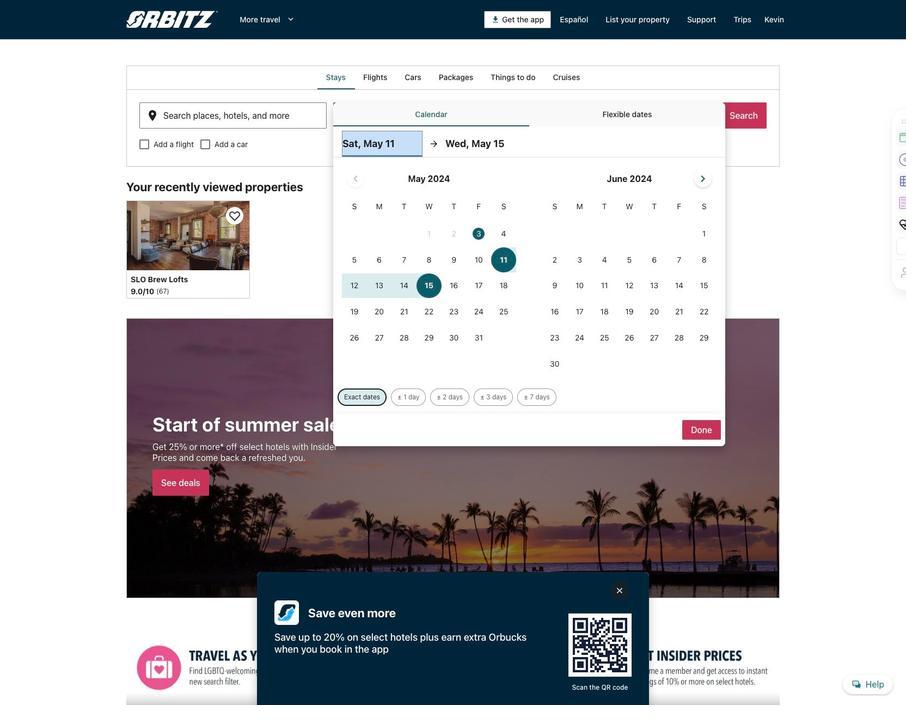 Task type: locate. For each thing, give the bounding box(es) containing it.
today element
[[473, 228, 485, 240]]

main content
[[0, 39, 907, 705]]

0 horizontal spatial opens in a new window image
[[348, 631, 358, 641]]

1 horizontal spatial opens in a new window image
[[570, 631, 580, 641]]

close image
[[615, 586, 625, 596]]

may 2024 element
[[342, 201, 517, 351]]

next month image
[[697, 172, 710, 185]]

download the app button image
[[491, 15, 500, 24]]

orbitz logo image
[[272, 600, 299, 625]]

tab list
[[126, 65, 780, 89], [334, 102, 726, 126]]

2 opens in a new window image from the left
[[570, 631, 580, 641]]

directional image
[[429, 139, 439, 149]]

opens in a new window image
[[348, 631, 358, 641], [570, 631, 580, 641]]

application
[[342, 166, 717, 377]]



Task type: describe. For each thing, give the bounding box(es) containing it.
orbitz logo image
[[126, 11, 218, 28]]

Save SLO Brew Lofts to a trip checkbox
[[226, 207, 244, 224]]

0 vertical spatial tab list
[[126, 65, 780, 89]]

june 2024 element
[[543, 201, 717, 377]]

1 opens in a new window image from the left
[[348, 631, 358, 641]]

previous month image
[[349, 172, 362, 185]]

1 vertical spatial tab list
[[334, 102, 726, 126]]

sheetbannerimgalttext image
[[569, 614, 632, 677]]

living area image
[[126, 201, 250, 270]]



Task type: vqa. For each thing, say whether or not it's contained in the screenshot.
list your property "link"
no



